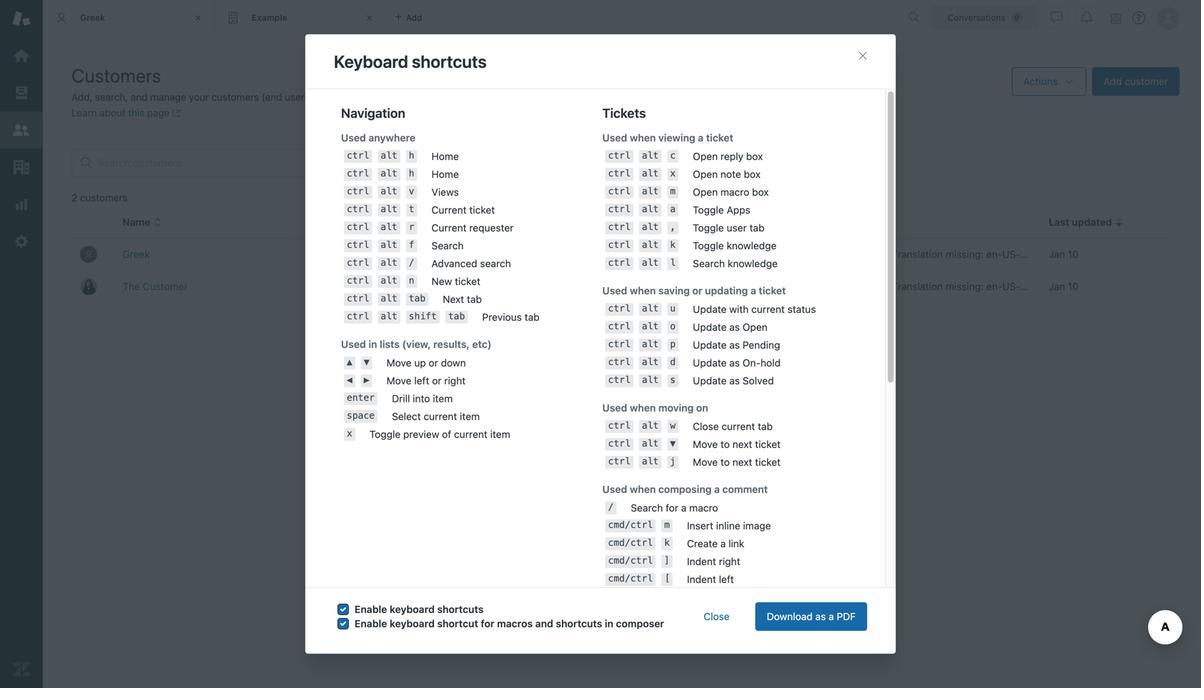 Task type: locate. For each thing, give the bounding box(es) containing it.
next for ▼
[[733, 439, 753, 451]]

close down on
[[693, 421, 719, 433]]

open down 'update with current status'
[[743, 321, 768, 333]]

used left saving
[[602, 285, 627, 297]]

1 vertical spatial macro
[[689, 502, 718, 514]]

0 vertical spatial jan 10
[[1049, 248, 1079, 260]]

update down the update as open
[[693, 339, 727, 351]]

1 vertical spatial right
[[719, 556, 740, 568]]

0 vertical spatial current
[[432, 204, 467, 216]]

2 move to next ticket from the top
[[693, 457, 781, 468]]

ctrl
[[347, 150, 369, 161], [608, 150, 631, 161], [347, 168, 369, 179], [608, 168, 631, 179], [347, 186, 369, 197], [608, 186, 631, 197], [347, 204, 369, 215], [608, 204, 631, 215], [347, 222, 369, 232], [608, 222, 631, 232], [347, 240, 369, 250], [608, 240, 631, 250], [347, 257, 369, 268], [608, 257, 631, 268], [347, 275, 369, 286], [347, 293, 369, 304], [608, 303, 631, 314], [347, 311, 369, 322], [608, 321, 631, 332], [608, 339, 631, 350], [608, 357, 631, 368], [608, 375, 631, 385], [608, 420, 631, 431], [608, 438, 631, 449], [608, 456, 631, 467]]

1 08:00) from the top
[[858, 248, 890, 260]]

left for move
[[414, 375, 429, 387]]

▼ down w
[[670, 438, 676, 449]]

0 vertical spatial missing:
[[946, 248, 984, 260]]

as left pdf
[[816, 611, 826, 623]]

close image inside example tab
[[363, 11, 377, 25]]

when left moving
[[630, 402, 656, 414]]

1 cmd/ctrl from the top
[[608, 520, 653, 531]]

close image
[[191, 11, 205, 25], [363, 11, 377, 25], [857, 50, 869, 62]]

1 vertical spatial m
[[664, 520, 670, 531]]

on-
[[743, 357, 761, 369]]

admin image
[[12, 232, 31, 251]]

0 vertical spatial jan
[[1049, 248, 1065, 260]]

▲
[[347, 357, 352, 368]]

1 us- from the top
[[1003, 248, 1021, 260]]

1 horizontal spatial right
[[719, 556, 740, 568]]

jan
[[1049, 248, 1065, 260], [1049, 281, 1065, 292]]

4 update from the top
[[693, 357, 727, 369]]

in left composer
[[605, 618, 614, 630]]

or for right
[[432, 375, 442, 387]]

1 vertical spatial (gmt-08:00) translation missing: en-us-x-1.txt.timezone.america_los_angeles
[[828, 281, 1194, 292]]

of
[[442, 429, 451, 441]]

box down open note box
[[752, 186, 769, 198]]

move to next ticket down the close current tab
[[693, 439, 781, 451]]

toggle knowledge
[[693, 240, 777, 252]]

p
[[670, 339, 676, 350]]

toggle for toggle preview of current item
[[370, 429, 401, 441]]

knowledge down user
[[727, 240, 777, 252]]

2 current from the top
[[432, 222, 467, 234]]

when for viewing
[[630, 132, 656, 144]]

(gmt- for greek
[[828, 248, 858, 260]]

shortcuts left composer
[[556, 618, 602, 630]]

(gmt-
[[828, 248, 858, 260], [828, 281, 858, 292]]

1 vertical spatial jan 10
[[1049, 281, 1079, 292]]

1 vertical spatial indent
[[687, 574, 716, 586]]

2 en- from the top
[[987, 281, 1003, 292]]

1 vertical spatial to
[[721, 457, 730, 468]]

and up this
[[131, 91, 148, 103]]

get started image
[[12, 46, 31, 65]]

translation
[[892, 248, 943, 260], [892, 281, 943, 292]]

1 vertical spatial keyboard
[[390, 618, 435, 630]]

update up update as solved
[[693, 357, 727, 369]]

m down search for a macro
[[664, 520, 670, 531]]

for down composing
[[666, 502, 679, 514]]

as for on-
[[730, 357, 740, 369]]

shortcuts up shortcut
[[437, 604, 484, 616]]

1 vertical spatial in
[[369, 339, 377, 350]]

jan 10
[[1049, 248, 1079, 260], [1049, 281, 1079, 292]]

inline
[[716, 520, 741, 532]]

2 next from the top
[[733, 457, 753, 468]]

1 jan from the top
[[1049, 248, 1065, 260]]

0 vertical spatial (gmt-
[[828, 248, 858, 260]]

1 vertical spatial next
[[733, 457, 753, 468]]

1 horizontal spatial greek
[[122, 248, 150, 260]]

update for update as open
[[693, 321, 727, 333]]

0 vertical spatial right
[[444, 375, 466, 387]]

1 horizontal spatial m
[[670, 186, 676, 197]]

0 vertical spatial macro
[[721, 186, 750, 198]]

download
[[767, 611, 813, 623]]

in inside customers add, search, and manage your customers (end users) all in one place.
[[328, 91, 336, 103]]

(gmt- for the customer
[[828, 281, 858, 292]]

1 vertical spatial 10
[[1068, 281, 1079, 292]]

2 horizontal spatial item
[[490, 429, 510, 441]]

used anywhere
[[341, 132, 416, 144]]

reporting image
[[12, 195, 31, 214]]

as for a
[[816, 611, 826, 623]]

organizations image
[[12, 158, 31, 177]]

0 horizontal spatial greek
[[80, 12, 105, 22]]

0 horizontal spatial customers
[[80, 192, 128, 204]]

next
[[733, 439, 753, 451], [733, 457, 753, 468]]

2 (gmt-08:00) translation missing: en-us-x-1.txt.timezone.america_los_angeles from the top
[[828, 281, 1194, 292]]

0 vertical spatial box
[[746, 151, 763, 162]]

add customer
[[1104, 75, 1169, 87]]

user
[[727, 222, 747, 234]]

shift
[[409, 311, 437, 322]]

1 when from the top
[[630, 132, 656, 144]]

box right reply
[[746, 151, 763, 162]]

jan 10 for greek
[[1049, 248, 1079, 260]]

1 vertical spatial move to next ticket
[[693, 457, 781, 468]]

4 cmd/ctrl from the top
[[608, 574, 653, 584]]

comment
[[723, 484, 768, 496]]

h up v
[[409, 168, 415, 179]]

us- for greek
[[1003, 248, 1021, 260]]

3 cmd/ctrl from the top
[[608, 556, 653, 566]]

2 horizontal spatial search
[[693, 258, 725, 270]]

1 jan 10 from the top
[[1049, 248, 1079, 260]]

10 for greek
[[1068, 248, 1079, 260]]

current up toggle preview of current item
[[424, 411, 457, 423]]

f
[[409, 240, 415, 250]]

0 horizontal spatial close image
[[191, 11, 205, 25]]

indent for indent left
[[687, 574, 716, 586]]

1 horizontal spatial left
[[719, 574, 734, 586]]

0 vertical spatial x-
[[1021, 248, 1030, 260]]

1 en- from the top
[[987, 248, 1003, 260]]

missing:
[[946, 248, 984, 260], [946, 281, 984, 292]]

as up update as pending
[[730, 321, 740, 333]]

2 translation from the top
[[892, 281, 943, 292]]

open note box
[[693, 168, 761, 180]]

the
[[122, 281, 140, 292]]

1 vertical spatial k
[[664, 538, 670, 548]]

1 vertical spatial ▼
[[670, 438, 676, 449]]

2 indent from the top
[[687, 574, 716, 586]]

2 update from the top
[[693, 321, 727, 333]]

when left saving
[[630, 285, 656, 297]]

en- for the customer
[[987, 281, 1003, 292]]

0 horizontal spatial left
[[414, 375, 429, 387]]

link
[[729, 538, 745, 550]]

2 (gmt- from the top
[[828, 281, 858, 292]]

1.txt.timezone.america_los_angeles for the customer
[[1030, 281, 1194, 292]]

1 vertical spatial us-
[[1003, 281, 1021, 292]]

move up or down
[[387, 357, 466, 369]]

add customer button
[[1092, 67, 1180, 96]]

indent for indent right
[[687, 556, 716, 568]]

update up update as pending
[[693, 321, 727, 333]]

select current item
[[392, 411, 480, 423]]

keyboard shortcuts dialog
[[305, 34, 896, 689]]

2 missing: from the top
[[946, 281, 984, 292]]

us-
[[1003, 248, 1021, 260], [1003, 281, 1021, 292]]

2 08:00) from the top
[[858, 281, 890, 292]]

tab right previous
[[525, 311, 540, 323]]

update up on
[[693, 375, 727, 387]]

2 10 from the top
[[1068, 281, 1079, 292]]

1 move to next ticket from the top
[[693, 439, 781, 451]]

0 vertical spatial us-
[[1003, 248, 1021, 260]]

2 cmd/ctrl from the top
[[608, 538, 653, 548]]

results,
[[433, 339, 470, 350]]

knowledge
[[727, 240, 777, 252], [728, 258, 778, 270]]

translation for the customer
[[892, 281, 943, 292]]

to
[[721, 439, 730, 451], [721, 457, 730, 468]]

search up advanced
[[432, 240, 464, 252]]

when up search for a macro
[[630, 484, 656, 496]]

current
[[752, 304, 785, 315], [424, 411, 457, 423], [722, 421, 755, 433], [454, 429, 488, 441]]

1 vertical spatial for
[[481, 618, 495, 630]]

customers inside customers add, search, and manage your customers (end users) all in one place.
[[211, 91, 259, 103]]

used down navigation
[[341, 132, 366, 144]]

d
[[670, 357, 676, 368]]

1 to from the top
[[721, 439, 730, 451]]

used left composing
[[602, 484, 627, 496]]

macro up insert
[[689, 502, 718, 514]]

0 vertical spatial left
[[414, 375, 429, 387]]

a
[[698, 132, 704, 144], [670, 204, 676, 215], [751, 285, 756, 297], [714, 484, 720, 496], [681, 502, 687, 514], [721, 538, 726, 550], [829, 611, 834, 623]]

toggle down "select"
[[370, 429, 401, 441]]

1 vertical spatial /
[[608, 502, 614, 513]]

2 home from the top
[[432, 168, 459, 180]]

greek link
[[122, 248, 150, 260]]

0 vertical spatial in
[[328, 91, 336, 103]]

download as a pdf
[[767, 611, 856, 623]]

x down c
[[670, 168, 676, 179]]

toggle preview of current item
[[370, 429, 510, 441]]

open macro box
[[693, 186, 769, 198]]

toggle down toggle apps
[[693, 222, 724, 234]]

next up comment
[[733, 457, 753, 468]]

search for a macro
[[631, 502, 718, 514]]

toggle down toggle user tab
[[693, 240, 724, 252]]

2 vertical spatial in
[[605, 618, 614, 630]]

open for open macro box
[[693, 186, 718, 198]]

1 vertical spatial 1.txt.timezone.america_los_angeles
[[1030, 281, 1194, 292]]

0 vertical spatial for
[[666, 502, 679, 514]]

/ left search for a macro
[[608, 502, 614, 513]]

current down update as solved
[[722, 421, 755, 433]]

move to next ticket
[[693, 439, 781, 451], [693, 457, 781, 468]]

2 us- from the top
[[1003, 281, 1021, 292]]

close
[[693, 421, 719, 433], [704, 611, 730, 623]]

l
[[670, 257, 676, 268]]

search for search for a macro
[[631, 502, 663, 514]]

1 vertical spatial jan
[[1049, 281, 1065, 292]]

5 update from the top
[[693, 375, 727, 387]]

1 vertical spatial and
[[535, 618, 553, 630]]

greek down name
[[122, 248, 150, 260]]

0 vertical spatial 10
[[1068, 248, 1079, 260]]

update down used when saving or updating a ticket
[[693, 304, 727, 315]]

1 next from the top
[[733, 439, 753, 451]]

customers right the 'your'
[[211, 91, 259, 103]]

1 home from the top
[[432, 151, 459, 162]]

1 update from the top
[[693, 304, 727, 315]]

users)
[[285, 91, 313, 103]]

tab down solved
[[758, 421, 773, 433]]

used left moving
[[602, 402, 627, 414]]

used down tickets
[[602, 132, 627, 144]]

0 vertical spatial close
[[693, 421, 719, 433]]

used
[[341, 132, 366, 144], [602, 132, 627, 144], [602, 285, 627, 297], [341, 339, 366, 350], [602, 402, 627, 414], [602, 484, 627, 496]]

0 vertical spatial home
[[432, 151, 459, 162]]

0 vertical spatial 08:00)
[[858, 248, 890, 260]]

box for open reply box
[[746, 151, 763, 162]]

toggle user tab
[[693, 222, 765, 234]]

jan for greek
[[1049, 248, 1065, 260]]

/ up n
[[409, 257, 415, 268]]

used for used in lists (view, results, etc)
[[341, 339, 366, 350]]

left down indent right
[[719, 574, 734, 586]]

status
[[788, 304, 816, 315]]

next tab
[[443, 294, 482, 305]]

0 horizontal spatial m
[[664, 520, 670, 531]]

tab down next
[[448, 311, 465, 322]]

cmd/ctrl for indent left
[[608, 574, 653, 584]]

as up update as on-hold
[[730, 339, 740, 351]]

when for moving
[[630, 402, 656, 414]]

Search customers field
[[98, 157, 384, 169]]

when for composing
[[630, 484, 656, 496]]

left for indent
[[719, 574, 734, 586]]

update with current status
[[693, 304, 816, 315]]

1 horizontal spatial x
[[670, 168, 676, 179]]

▶
[[364, 375, 369, 385]]

example tab
[[215, 0, 386, 36]]

advanced
[[432, 258, 477, 270]]

x-
[[1021, 248, 1030, 260], [1021, 281, 1030, 292]]

in left lists
[[369, 339, 377, 350]]

tabs tab list
[[43, 0, 902, 36]]

2 keyboard from the top
[[390, 618, 435, 630]]

as inside 'button'
[[816, 611, 826, 623]]

used up ▲
[[341, 339, 366, 350]]

update for update as solved
[[693, 375, 727, 387]]

with
[[730, 304, 749, 315]]

used for used when viewing a ticket
[[602, 132, 627, 144]]

indent
[[687, 556, 716, 568], [687, 574, 716, 586]]

move
[[387, 357, 412, 369], [387, 375, 412, 387], [693, 439, 718, 451], [693, 457, 718, 468]]

1 vertical spatial or
[[429, 357, 438, 369]]

(gmt-08:00) translation missing: en-us-x-1.txt.timezone.america_los_angeles for the customer
[[828, 281, 1194, 292]]

1 keyboard from the top
[[390, 604, 435, 616]]

alt
[[381, 150, 397, 161], [642, 150, 659, 161], [381, 168, 397, 179], [642, 168, 659, 179], [381, 186, 397, 197], [642, 186, 659, 197], [381, 204, 397, 215], [642, 204, 659, 215], [381, 222, 397, 232], [642, 222, 659, 232], [381, 240, 397, 250], [642, 240, 659, 250], [381, 257, 397, 268], [642, 257, 659, 268], [381, 275, 397, 286], [381, 293, 397, 304], [642, 303, 659, 314], [381, 311, 397, 322], [642, 321, 659, 332], [642, 339, 659, 350], [642, 357, 659, 368], [642, 375, 659, 385], [642, 420, 659, 431], [642, 438, 659, 449], [642, 456, 659, 467]]

drill into item
[[392, 393, 453, 405]]

or right up
[[429, 357, 438, 369]]

m down c
[[670, 186, 676, 197]]

cmd/ctrl for insert inline image
[[608, 520, 653, 531]]

new
[[432, 276, 452, 287]]

place.
[[358, 91, 385, 103]]

2 vertical spatial or
[[432, 375, 442, 387]]

2
[[72, 192, 77, 204]]

current for current ticket
[[432, 204, 467, 216]]

0 vertical spatial to
[[721, 439, 730, 451]]

1 10 from the top
[[1068, 248, 1079, 260]]

k up "]"
[[664, 538, 670, 548]]

1 vertical spatial translation
[[892, 281, 943, 292]]

box for open macro box
[[752, 186, 769, 198]]

item up select current item
[[433, 393, 453, 405]]

moving
[[659, 402, 694, 414]]

x down "space"
[[347, 428, 352, 439]]

close inside button
[[704, 611, 730, 623]]

left
[[414, 375, 429, 387], [719, 574, 734, 586]]

item right the of
[[490, 429, 510, 441]]

▼ right ▲
[[364, 357, 369, 368]]

1 vertical spatial customers
[[80, 192, 128, 204]]

1 indent from the top
[[687, 556, 716, 568]]

0 vertical spatial ▼
[[364, 357, 369, 368]]

toggle for toggle user tab
[[693, 222, 724, 234]]

0 horizontal spatial /
[[409, 257, 415, 268]]

0 horizontal spatial x
[[347, 428, 352, 439]]

0 horizontal spatial and
[[131, 91, 148, 103]]

into
[[413, 393, 430, 405]]

1 vertical spatial knowledge
[[728, 258, 778, 270]]

3 when from the top
[[630, 402, 656, 414]]

4 when from the top
[[630, 484, 656, 496]]

current down views
[[432, 204, 467, 216]]

as left "on-"
[[730, 357, 740, 369]]

2 jan from the top
[[1049, 281, 1065, 292]]

and right macros
[[535, 618, 553, 630]]

close down indent left
[[704, 611, 730, 623]]

2 h from the top
[[409, 168, 415, 179]]

(opens in a new tab) image
[[170, 109, 181, 117]]

1 h from the top
[[409, 150, 415, 161]]

2 when from the top
[[630, 285, 656, 297]]

unverified email image
[[464, 281, 475, 293]]

search,
[[95, 91, 128, 103]]

1 vertical spatial current
[[432, 222, 467, 234]]

in right all
[[328, 91, 336, 103]]

1 current from the top
[[432, 204, 467, 216]]

current down current ticket
[[432, 222, 467, 234]]

cmd/ctrl for indent right
[[608, 556, 653, 566]]

1 vertical spatial item
[[460, 411, 480, 423]]

a right viewing
[[698, 132, 704, 144]]

macro up apps
[[721, 186, 750, 198]]

a up 'update with current status'
[[751, 285, 756, 297]]

keyboard shortcuts
[[334, 51, 487, 72]]

as down update as on-hold
[[730, 375, 740, 387]]

search up used when saving or updating a ticket
[[693, 258, 725, 270]]

(gmt-08:00) translation missing: en-us-x-1.txt.timezone.america_los_angeles
[[828, 248, 1194, 260], [828, 281, 1194, 292]]

open
[[693, 151, 718, 162], [693, 168, 718, 180], [693, 186, 718, 198], [743, 321, 768, 333]]

3 update from the top
[[693, 339, 727, 351]]

a left pdf
[[829, 611, 834, 623]]

0 horizontal spatial for
[[481, 618, 495, 630]]

0 vertical spatial knowledge
[[727, 240, 777, 252]]

1 enable from the top
[[355, 604, 387, 616]]

0 vertical spatial keyboard
[[390, 604, 435, 616]]

1 vertical spatial home
[[432, 168, 459, 180]]

0 vertical spatial 1.txt.timezone.america_los_angeles
[[1030, 248, 1194, 260]]

1 horizontal spatial item
[[460, 411, 480, 423]]

1 (gmt- from the top
[[828, 248, 858, 260]]

toggle for toggle knowledge
[[693, 240, 724, 252]]

0 vertical spatial enable
[[355, 604, 387, 616]]

tab
[[750, 222, 765, 234], [409, 293, 426, 304], [467, 294, 482, 305], [448, 311, 465, 322], [525, 311, 540, 323], [758, 421, 773, 433]]

greek up customers
[[80, 12, 105, 22]]

1 vertical spatial x-
[[1021, 281, 1030, 292]]

update for update as pending
[[693, 339, 727, 351]]

ticket down the close current tab
[[755, 439, 781, 451]]

open reply box
[[693, 151, 763, 162]]

open up toggle apps
[[693, 186, 718, 198]]

box right the note
[[744, 168, 761, 180]]

tab right user
[[750, 222, 765, 234]]

1 horizontal spatial customers
[[211, 91, 259, 103]]

0 vertical spatial greek
[[80, 12, 105, 22]]

toggle apps
[[693, 204, 751, 216]]

1 vertical spatial en-
[[987, 281, 1003, 292]]

get help image
[[1133, 11, 1146, 24]]

0 horizontal spatial in
[[328, 91, 336, 103]]

1 vertical spatial missing:
[[946, 281, 984, 292]]

1 vertical spatial box
[[744, 168, 761, 180]]

as for solved
[[730, 375, 740, 387]]

item up toggle preview of current item
[[460, 411, 480, 423]]

2 to from the top
[[721, 457, 730, 468]]

0 vertical spatial move to next ticket
[[693, 439, 781, 451]]

left up into
[[414, 375, 429, 387]]

item
[[433, 393, 453, 405], [460, 411, 480, 423], [490, 429, 510, 441]]

used when composing a comment
[[602, 484, 768, 496]]

last
[[1049, 216, 1070, 228]]

r
[[409, 222, 415, 232]]

1 translation from the top
[[892, 248, 943, 260]]

and inside customers add, search, and manage your customers (end users) all in one place.
[[131, 91, 148, 103]]

used in lists (view, results, etc)
[[341, 339, 492, 350]]

move right j
[[693, 457, 718, 468]]

x
[[670, 168, 676, 179], [347, 428, 352, 439]]

1.txt.timezone.america_los_angeles
[[1030, 248, 1194, 260], [1030, 281, 1194, 292]]

0 vertical spatial h
[[409, 150, 415, 161]]

1 vertical spatial search
[[693, 258, 725, 270]]

1 (gmt-08:00) translation missing: en-us-x-1.txt.timezone.america_los_angeles from the top
[[828, 248, 1194, 260]]

1 missing: from the top
[[946, 248, 984, 260]]

open left the note
[[693, 168, 718, 180]]

1 x- from the top
[[1021, 248, 1030, 260]]

used for used when composing a comment
[[602, 484, 627, 496]]

1 1.txt.timezone.america_los_angeles from the top
[[1030, 248, 1194, 260]]

2 jan 10 from the top
[[1049, 281, 1079, 292]]

shortcuts down the tabs tab list
[[412, 51, 487, 72]]

item for drill into item
[[433, 393, 453, 405]]

macro
[[721, 186, 750, 198], [689, 502, 718, 514]]

when for saving
[[630, 285, 656, 297]]

knowledge for search knowledge
[[728, 258, 778, 270]]

h down anywhere
[[409, 150, 415, 161]]

in inside the enable keyboard shortcuts enable keyboard shortcut for macros and shortcuts in composer
[[605, 618, 614, 630]]

2 x- from the top
[[1021, 281, 1030, 292]]

knowledge down "toggle knowledge"
[[728, 258, 778, 270]]

0 vertical spatial /
[[409, 257, 415, 268]]

(end
[[262, 91, 282, 103]]

indent down indent right
[[687, 574, 716, 586]]

current right the of
[[454, 429, 488, 441]]

navigation
[[341, 105, 405, 121]]

close image inside greek tab
[[191, 11, 205, 25]]

translation for greek
[[892, 248, 943, 260]]

s
[[670, 375, 676, 385]]

next down the close current tab
[[733, 439, 753, 451]]

0 horizontal spatial search
[[432, 240, 464, 252]]

2 1.txt.timezone.america_los_angeles from the top
[[1030, 281, 1194, 292]]

to up comment
[[721, 457, 730, 468]]

1 vertical spatial shortcuts
[[437, 604, 484, 616]]

customers right the 2
[[80, 192, 128, 204]]

example
[[252, 12, 287, 22]]

open left reply
[[693, 151, 718, 162]]

ticket down the 'advanced search'
[[455, 276, 481, 287]]

0 vertical spatial indent
[[687, 556, 716, 568]]

1 vertical spatial enable
[[355, 618, 387, 630]]

1 horizontal spatial close image
[[363, 11, 377, 25]]

1 vertical spatial 08:00)
[[858, 281, 890, 292]]

or right saving
[[693, 285, 703, 297]]

used for used anywhere
[[341, 132, 366, 144]]

0 vertical spatial and
[[131, 91, 148, 103]]

2 horizontal spatial in
[[605, 618, 614, 630]]

search down composing
[[631, 502, 663, 514]]

indent down create on the bottom of page
[[687, 556, 716, 568]]

close for close
[[704, 611, 730, 623]]

2 vertical spatial search
[[631, 502, 663, 514]]



Task type: describe. For each thing, give the bounding box(es) containing it.
open for open reply box
[[693, 151, 718, 162]]

conversations
[[948, 13, 1006, 23]]

customer
[[1125, 75, 1169, 87]]

2 vertical spatial shortcuts
[[556, 618, 602, 630]]

used for used when moving on
[[602, 402, 627, 414]]

composing
[[659, 484, 712, 496]]

close image inside keyboard shortcuts dialog
[[857, 50, 869, 62]]

0 horizontal spatial macro
[[689, 502, 718, 514]]

a down composing
[[681, 502, 687, 514]]

close for close current tab
[[693, 421, 719, 433]]

close current tab
[[693, 421, 773, 433]]

add,
[[72, 91, 92, 103]]

missing: for greek
[[946, 248, 984, 260]]

en- for greek
[[987, 248, 1003, 260]]

open for open note box
[[693, 168, 718, 180]]

anywhere
[[369, 132, 416, 144]]

up
[[414, 357, 426, 369]]

add
[[1104, 75, 1122, 87]]

indent left
[[687, 574, 734, 586]]

all
[[316, 91, 326, 103]]

update as pending
[[693, 339, 780, 351]]

0 vertical spatial or
[[693, 285, 703, 297]]

update as on-hold
[[693, 357, 781, 369]]

lists
[[380, 339, 400, 350]]

used for used when saving or updating a ticket
[[602, 285, 627, 297]]

views image
[[12, 84, 31, 102]]

c
[[670, 150, 676, 161]]

tab down the "unverified email" 'image'
[[467, 294, 482, 305]]

move to next ticket for ▼
[[693, 439, 781, 451]]

about
[[99, 107, 125, 119]]

1 vertical spatial x
[[347, 428, 352, 439]]

greek inside tab
[[80, 12, 105, 22]]

ticket up open reply box
[[706, 132, 734, 144]]

[
[[664, 574, 670, 584]]

customers image
[[12, 121, 31, 139]]

update as solved
[[693, 375, 774, 387]]

move up drill
[[387, 375, 412, 387]]

one
[[339, 91, 356, 103]]

search knowledge
[[693, 258, 778, 270]]

tickets
[[602, 105, 646, 121]]

etc)
[[472, 339, 492, 350]]

ticket up requester
[[469, 204, 495, 216]]

update for update as on-hold
[[693, 357, 727, 369]]

or for down
[[429, 357, 438, 369]]

x- for greek
[[1021, 248, 1030, 260]]

0 vertical spatial shortcuts
[[412, 51, 487, 72]]

create
[[687, 538, 718, 550]]

as for pending
[[730, 339, 740, 351]]

pdf
[[837, 611, 856, 623]]

used when viewing a ticket
[[602, 132, 734, 144]]

manage
[[150, 91, 186, 103]]

ticket up 'update with current status'
[[759, 285, 786, 297]]

to for ▼
[[721, 439, 730, 451]]

macros
[[497, 618, 533, 630]]

as for open
[[730, 321, 740, 333]]

move down lists
[[387, 357, 412, 369]]

reply
[[721, 151, 744, 162]]

requester
[[469, 222, 514, 234]]

toggle for toggle apps
[[693, 204, 724, 216]]

previous tab
[[482, 311, 540, 323]]

drill
[[392, 393, 410, 405]]

on
[[696, 402, 708, 414]]

customers
[[72, 65, 161, 87]]

previous
[[482, 311, 522, 323]]

zendesk support image
[[12, 9, 31, 28]]

knowledge for toggle knowledge
[[727, 240, 777, 252]]

greek tab
[[43, 0, 215, 36]]

1 horizontal spatial ▼
[[670, 438, 676, 449]]

search for search
[[432, 240, 464, 252]]

enable keyboard shortcuts enable keyboard shortcut for macros and shortcuts in composer
[[355, 604, 664, 630]]

jan for the customer
[[1049, 281, 1065, 292]]

update as open
[[693, 321, 768, 333]]

advanced search
[[432, 258, 511, 270]]

pending
[[743, 339, 780, 351]]

current for current requester
[[432, 222, 467, 234]]

move to next ticket for j
[[693, 457, 781, 468]]

j
[[670, 456, 676, 467]]

0 horizontal spatial ▼
[[364, 357, 369, 368]]

1 horizontal spatial /
[[608, 502, 614, 513]]

1.txt.timezone.america_los_angeles for greek
[[1030, 248, 1194, 260]]

indent right
[[687, 556, 740, 568]]

u
[[670, 303, 676, 314]]

the customer link
[[122, 281, 188, 292]]

down
[[441, 357, 466, 369]]

note
[[721, 168, 741, 180]]

0 vertical spatial m
[[670, 186, 676, 197]]

x- for the customer
[[1021, 281, 1030, 292]]

1 horizontal spatial for
[[666, 502, 679, 514]]

updated
[[1072, 216, 1112, 228]]

w
[[670, 420, 676, 431]]

last updated
[[1049, 216, 1112, 228]]

(gmt-08:00) translation missing: en-us-x-1.txt.timezone.america_los_angeles for greek
[[828, 248, 1194, 260]]

viewing
[[659, 132, 696, 144]]

move down the close current tab
[[693, 439, 718, 451]]

ticket up comment
[[755, 457, 781, 468]]

close image for greek
[[191, 11, 205, 25]]

10 for the customer
[[1068, 281, 1079, 292]]

2 vertical spatial item
[[490, 429, 510, 441]]

space
[[347, 410, 375, 421]]

a left link
[[721, 538, 726, 550]]

0 vertical spatial k
[[670, 240, 676, 250]]

updating
[[705, 285, 748, 297]]

in for enable
[[605, 618, 614, 630]]

2 customers
[[72, 192, 128, 204]]

apps
[[727, 204, 751, 216]]

learn about this page link
[[72, 107, 181, 119]]

your
[[189, 91, 209, 103]]

next
[[443, 294, 464, 305]]

a left comment
[[714, 484, 720, 496]]

select
[[392, 411, 421, 423]]

item for select current item
[[460, 411, 480, 423]]

a up ","
[[670, 204, 676, 215]]

enter
[[347, 393, 375, 403]]

0 horizontal spatial k
[[664, 538, 670, 548]]

tab up the "shift"
[[409, 293, 426, 304]]

preview
[[403, 429, 439, 441]]

08:00) for greek
[[858, 248, 890, 260]]

missing: for the customer
[[946, 281, 984, 292]]

zendesk image
[[12, 661, 31, 679]]

box for open note box
[[744, 168, 761, 180]]

,
[[670, 222, 676, 232]]

customer@example.com
[[343, 280, 457, 292]]

used when saving or updating a ticket
[[602, 285, 786, 297]]

search for search knowledge
[[693, 258, 725, 270]]

hold
[[761, 357, 781, 369]]

n
[[409, 275, 415, 286]]

jan 10 for the customer
[[1049, 281, 1079, 292]]

to for j
[[721, 457, 730, 468]]

next for j
[[733, 457, 753, 468]]

(view,
[[402, 339, 431, 350]]

update for update with current status
[[693, 304, 727, 315]]

keyboard
[[334, 51, 408, 72]]

download as a pdf button
[[756, 603, 867, 631]]

main element
[[0, 0, 43, 689]]

us- for the customer
[[1003, 281, 1021, 292]]

zendesk products image
[[1111, 14, 1121, 24]]

cmd/ctrl for create a link
[[608, 538, 653, 548]]

create a link
[[687, 538, 745, 550]]

and inside the enable keyboard shortcuts enable keyboard shortcut for macros and shortcuts in composer
[[535, 618, 553, 630]]

current right with
[[752, 304, 785, 315]]

in for customers
[[328, 91, 336, 103]]

conversations button
[[933, 6, 1038, 29]]

close image for example
[[363, 11, 377, 25]]

insert inline image
[[687, 520, 771, 532]]

page
[[147, 107, 170, 119]]

new ticket
[[432, 276, 481, 287]]

0 vertical spatial x
[[670, 168, 676, 179]]

a inside 'button'
[[829, 611, 834, 623]]

for inside the enable keyboard shortcuts enable keyboard shortcut for macros and shortcuts in composer
[[481, 618, 495, 630]]

search
[[480, 258, 511, 270]]

08:00) for the customer
[[858, 281, 890, 292]]

1 vertical spatial greek
[[122, 248, 150, 260]]

2 enable from the top
[[355, 618, 387, 630]]



Task type: vqa. For each thing, say whether or not it's contained in the screenshot.
6th menu item
no



